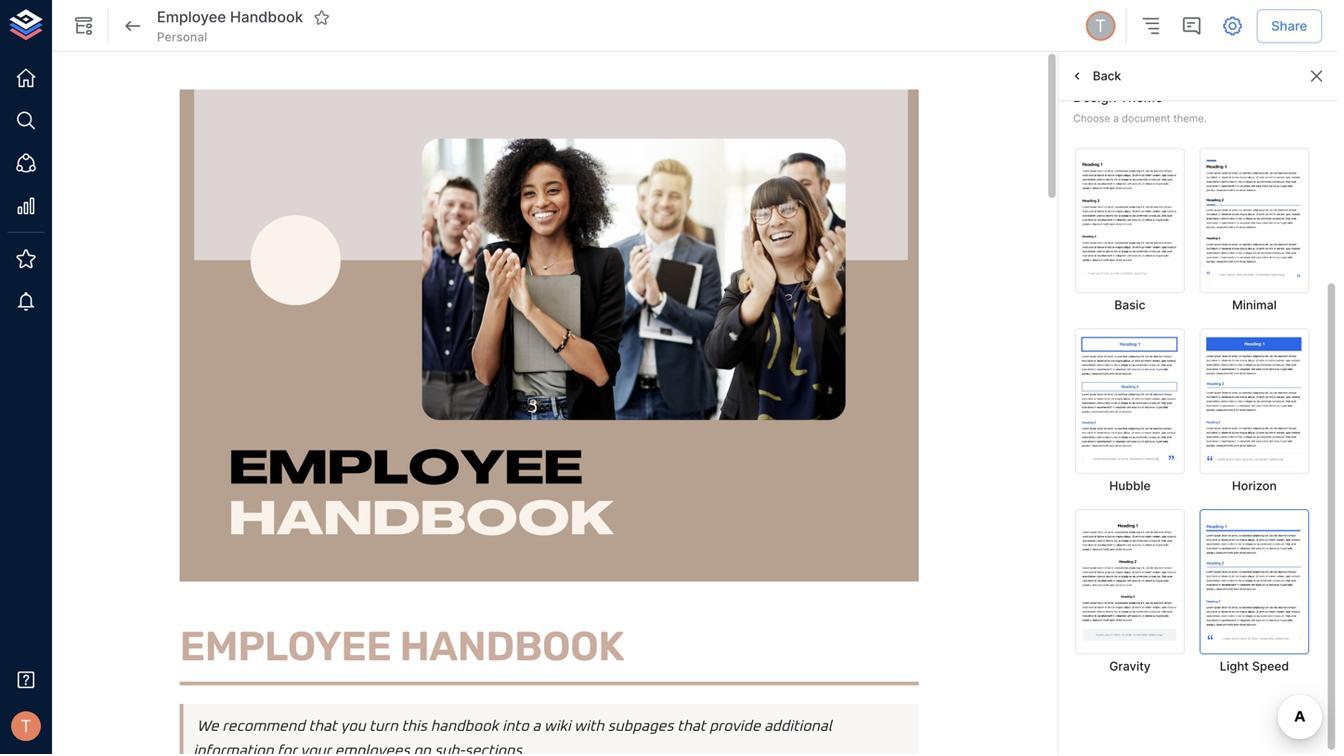 Task type: locate. For each thing, give the bounding box(es) containing it.
1 vertical spatial a
[[532, 720, 541, 735]]

go back image
[[122, 15, 144, 37]]

your
[[301, 745, 331, 755]]

information
[[193, 745, 274, 755]]

hubble
[[1109, 479, 1151, 493]]

into
[[502, 720, 529, 735]]

handbook
[[400, 623, 624, 671]]

t
[[1095, 16, 1106, 36], [21, 717, 31, 737]]

turn
[[369, 720, 398, 735]]

subpages
[[608, 720, 674, 735]]

for
[[277, 745, 297, 755]]

that left provide
[[677, 720, 706, 735]]

provide
[[709, 720, 761, 735]]

employee
[[180, 623, 391, 671]]

additional
[[764, 720, 832, 735]]

design
[[1073, 90, 1116, 105]]

1 horizontal spatial that
[[677, 720, 706, 735]]

back
[[1093, 69, 1121, 83]]

recommend
[[222, 720, 305, 735]]

wiki
[[544, 720, 571, 735]]

theme
[[1120, 90, 1163, 105]]

light
[[1220, 660, 1249, 674]]

comments image
[[1180, 15, 1203, 37]]

that
[[309, 720, 337, 735], [677, 720, 706, 735]]

on
[[414, 745, 431, 755]]

design theme choose a document theme.
[[1073, 90, 1207, 124]]

2 that from the left
[[677, 720, 706, 735]]

a right choose
[[1113, 112, 1119, 124]]

employee
[[157, 8, 226, 26]]

speed
[[1252, 660, 1289, 674]]

0 vertical spatial a
[[1113, 112, 1119, 124]]

0 horizontal spatial a
[[532, 720, 541, 735]]

we
[[197, 720, 219, 735]]

that up 'your'
[[309, 720, 337, 735]]

a left wiki
[[532, 720, 541, 735]]

document
[[1122, 112, 1170, 124]]

0 horizontal spatial t
[[21, 717, 31, 737]]

t button
[[1083, 8, 1118, 44], [6, 707, 46, 747]]

0 vertical spatial t
[[1095, 16, 1106, 36]]

0 horizontal spatial that
[[309, 720, 337, 735]]

a
[[1113, 112, 1119, 124], [532, 720, 541, 735]]

1 vertical spatial t button
[[6, 707, 46, 747]]

we recommend that you turn this handbook into a wiki with subpages that provide additional information for your employees on sub-sections.
[[193, 720, 835, 755]]

gravity
[[1109, 660, 1151, 674]]

personal link
[[157, 29, 207, 46]]

employees
[[335, 745, 410, 755]]

1 horizontal spatial a
[[1113, 112, 1119, 124]]

0 vertical spatial t button
[[1083, 8, 1118, 44]]

light speed
[[1220, 660, 1289, 674]]



Task type: vqa. For each thing, say whether or not it's contained in the screenshot.
1st that from the left
yes



Task type: describe. For each thing, give the bounding box(es) containing it.
horizon
[[1232, 479, 1277, 493]]

sections.
[[465, 745, 526, 755]]

sub-
[[434, 745, 465, 755]]

a inside design theme choose a document theme.
[[1113, 112, 1119, 124]]

show wiki image
[[72, 15, 95, 37]]

you
[[341, 720, 366, 735]]

0 horizontal spatial t button
[[6, 707, 46, 747]]

table of contents image
[[1140, 15, 1162, 37]]

theme.
[[1173, 112, 1207, 124]]

1 vertical spatial t
[[21, 717, 31, 737]]

employee handbook
[[180, 623, 624, 671]]

employee handbook
[[157, 8, 303, 26]]

choose
[[1073, 112, 1110, 124]]

share button
[[1257, 9, 1322, 43]]

with
[[574, 720, 604, 735]]

1 that from the left
[[309, 720, 337, 735]]

this
[[402, 720, 427, 735]]

settings image
[[1221, 15, 1244, 37]]

minimal
[[1232, 298, 1277, 312]]

basic
[[1114, 298, 1146, 312]]

personal
[[157, 30, 207, 44]]

handbook
[[230, 8, 303, 26]]

favorite image
[[313, 9, 330, 26]]

share
[[1271, 18, 1307, 34]]

a inside we recommend that you turn this handbook into a wiki with subpages that provide additional information for your employees on sub-sections.
[[532, 720, 541, 735]]

handbook
[[431, 720, 499, 735]]

1 horizontal spatial t button
[[1083, 8, 1118, 44]]

back button
[[1066, 62, 1126, 90]]

1 horizontal spatial t
[[1095, 16, 1106, 36]]



